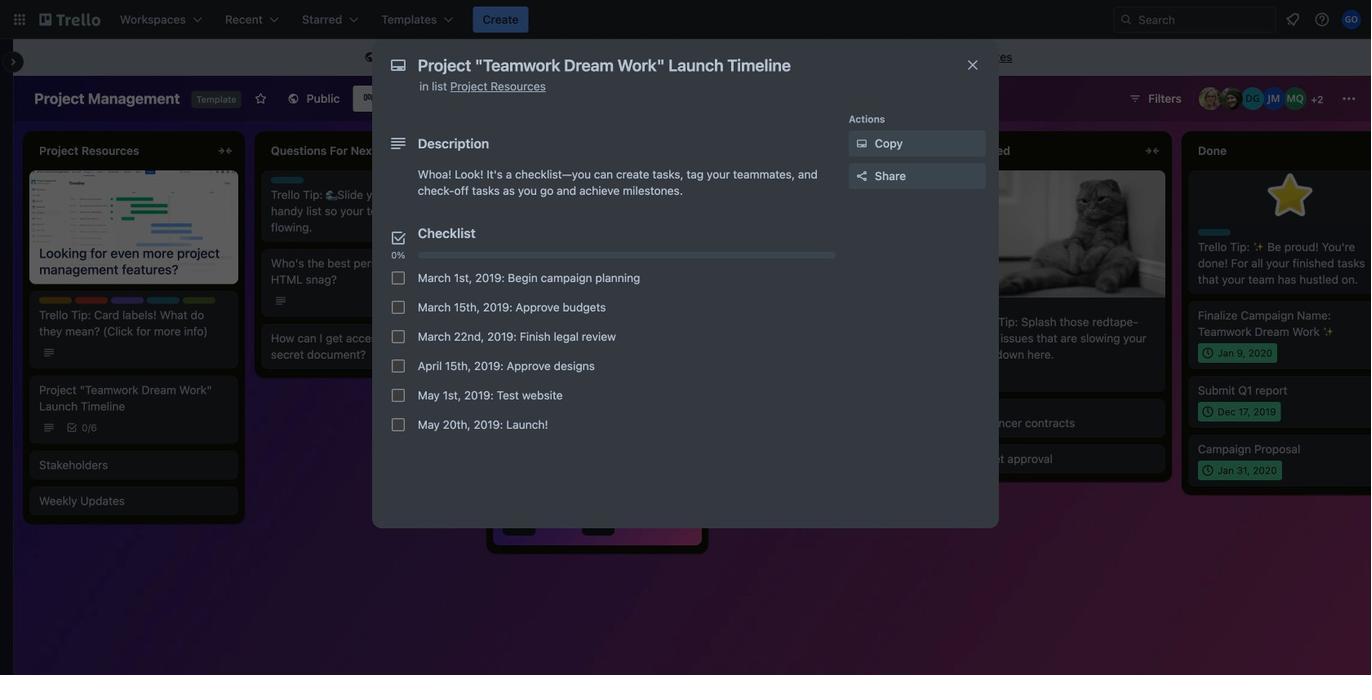 Task type: describe. For each thing, give the bounding box(es) containing it.
customize views image
[[500, 91, 517, 107]]

jordan mirchev (jordan_mirchev) image
[[1263, 87, 1286, 110]]

2 collapse list image from the left
[[447, 141, 467, 161]]

star or unstar board image
[[254, 92, 268, 105]]

gary orlando (garyorlando) image
[[1342, 10, 1362, 29]]

0 horizontal spatial sm image
[[362, 50, 378, 66]]

color: yellow, title: "copy request" element
[[39, 298, 72, 304]]

board image
[[363, 91, 376, 104]]

Board name text field
[[26, 86, 188, 112]]

melody qiao (melodyqiao) image
[[1284, 87, 1307, 110]]

1 vertical spatial color: orange, title: "one more step" element
[[967, 406, 999, 412]]

0 notifications image
[[1283, 10, 1303, 29]]

0 horizontal spatial color: purple, title: "design team" element
[[111, 298, 144, 304]]

1 collapse list image from the left
[[216, 141, 235, 161]]

0 horizontal spatial color: orange, title: "one more step" element
[[503, 353, 536, 360]]

0 vertical spatial color: purple, title: "design team" element
[[503, 272, 536, 278]]

andrea crawford (andreacrawford8) image
[[1199, 87, 1222, 110]]



Task type: locate. For each thing, give the bounding box(es) containing it.
search image
[[1120, 13, 1133, 26]]

color: red, title: "priority" element
[[75, 298, 108, 304]]

group
[[385, 264, 836, 440]]

1 horizontal spatial color: orange, title: "one more step" element
[[967, 406, 999, 412]]

0 vertical spatial color: orange, title: "one more step" element
[[503, 353, 536, 360]]

1 horizontal spatial sm image
[[854, 136, 870, 152]]

3 collapse list image from the left
[[911, 141, 931, 161]]

collapse list image
[[216, 141, 235, 161], [447, 141, 467, 161], [911, 141, 931, 161], [1143, 141, 1163, 161]]

color: orange, title: "one more step" element
[[503, 353, 536, 360], [967, 406, 999, 412]]

devan goldstein (devangoldstein2) image
[[1242, 87, 1265, 110]]

show menu image
[[1341, 91, 1358, 107]]

1 horizontal spatial color: purple, title: "design team" element
[[503, 272, 536, 278]]

color: purple, title: "design team" element
[[503, 272, 536, 278], [111, 298, 144, 304]]

1 vertical spatial color: purple, title: "design team" element
[[111, 298, 144, 304]]

color: lime, title: "halp" element
[[183, 298, 216, 304]]

open information menu image
[[1314, 11, 1331, 28]]

None text field
[[410, 51, 949, 80]]

1 vertical spatial sm image
[[854, 136, 870, 152]]

0 vertical spatial sm image
[[362, 50, 378, 66]]

sm image
[[362, 50, 378, 66], [854, 136, 870, 152]]

primary element
[[0, 0, 1372, 39]]

None checkbox
[[392, 272, 405, 285], [392, 301, 405, 314], [392, 419, 405, 432], [392, 272, 405, 285], [392, 301, 405, 314], [392, 419, 405, 432]]

None checkbox
[[392, 331, 405, 344], [392, 360, 405, 373], [392, 389, 405, 402], [392, 331, 405, 344], [392, 360, 405, 373], [392, 389, 405, 402]]

4 collapse list image from the left
[[1143, 141, 1163, 161]]

Search field
[[1133, 8, 1276, 31]]

color: sky, title: "trello tip" element
[[271, 177, 304, 184], [503, 177, 536, 184], [735, 177, 767, 184], [1198, 229, 1231, 236], [147, 298, 180, 304], [967, 304, 999, 311]]

caity (caity) image
[[1221, 87, 1243, 110]]



Task type: vqa. For each thing, say whether or not it's contained in the screenshot.
Color: sky, title: "Trello Tip" ELEMENT
yes



